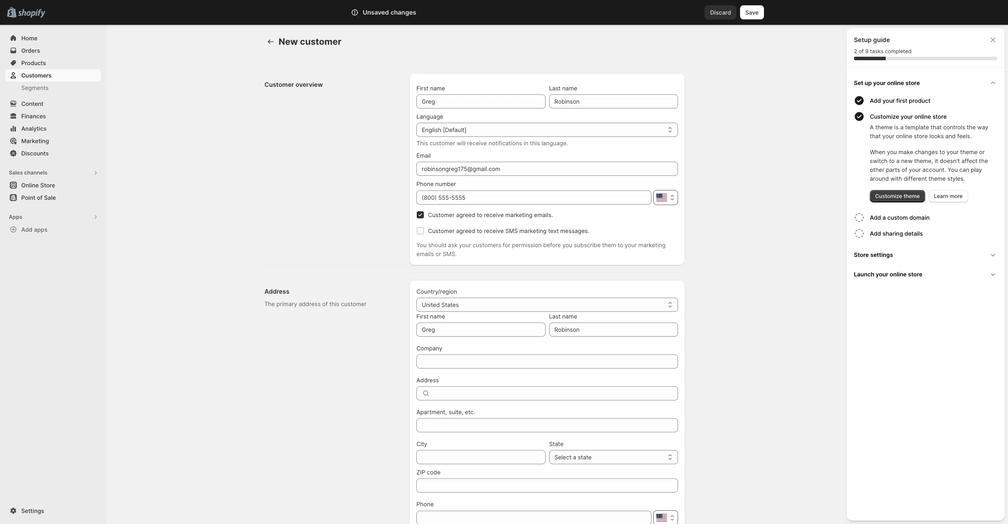 Task type: vqa. For each thing, say whether or not it's contained in the screenshot.
text box
no



Task type: describe. For each thing, give the bounding box(es) containing it.
point of sale
[[21, 194, 56, 201]]

company
[[417, 345, 442, 352]]

phone for phone number
[[417, 180, 434, 187]]

completed
[[885, 48, 912, 54]]

customers link
[[5, 69, 101, 82]]

your right them
[[625, 241, 637, 248]]

learn more
[[934, 193, 963, 199]]

sale
[[44, 194, 56, 201]]

City text field
[[417, 450, 546, 464]]

store settings
[[854, 251, 893, 258]]

content
[[21, 100, 43, 107]]

ask
[[448, 241, 457, 248]]

up
[[865, 79, 872, 86]]

united states (+1) image
[[656, 514, 667, 522]]

you inside you should ask your customers for permission before you subscribe them to your marketing emails or sms.
[[563, 241, 572, 248]]

of inside 'when you make changes to your theme or switch to a new theme, it doesn't affect the other parts of your account. you can play around with different theme styles.'
[[902, 166, 907, 173]]

tasks
[[870, 48, 883, 54]]

0 vertical spatial this
[[530, 140, 540, 147]]

your up doesn't
[[947, 148, 959, 155]]

0 horizontal spatial that
[[870, 132, 881, 140]]

last name for company
[[549, 313, 577, 320]]

switch
[[870, 157, 888, 164]]

orders link
[[5, 44, 101, 57]]

store settings button
[[850, 245, 1001, 264]]

receive for marketing
[[484, 211, 504, 218]]

segments link
[[5, 82, 101, 94]]

marketing link
[[5, 135, 101, 147]]

of right 2
[[859, 48, 864, 54]]

discard button
[[705, 5, 737, 19]]

around
[[870, 175, 889, 182]]

store inside launch your online store button
[[908, 271, 923, 278]]

your right launch
[[876, 271, 888, 278]]

finances link
[[5, 110, 101, 122]]

store inside a theme is a template that controls the way that your online store looks and feels.
[[914, 132, 928, 140]]

setup guide dialog
[[847, 28, 1005, 520]]

Phone text field
[[417, 511, 652, 524]]

code
[[427, 469, 440, 476]]

online store
[[21, 182, 55, 189]]

your inside a theme is a template that controls the way that your online store looks and feels.
[[882, 132, 894, 140]]

your left first
[[883, 97, 895, 104]]

is
[[894, 124, 899, 131]]

store inside online store link
[[40, 182, 55, 189]]

discounts
[[21, 150, 49, 157]]

learn
[[934, 193, 948, 199]]

zip code
[[417, 469, 440, 476]]

online store button
[[0, 179, 106, 191]]

before
[[543, 241, 561, 248]]

domain
[[909, 214, 930, 221]]

[default]
[[443, 126, 467, 133]]

segments
[[21, 84, 49, 91]]

etc.
[[465, 408, 475, 415]]

add for add your first product
[[870, 97, 881, 104]]

and
[[946, 132, 956, 140]]

apps
[[9, 214, 22, 220]]

Last name text field
[[549, 322, 678, 337]]

zip
[[417, 469, 425, 476]]

city
[[417, 440, 427, 447]]

email
[[417, 152, 431, 159]]

mark add sharing details as done image
[[854, 228, 865, 239]]

phone number
[[417, 180, 456, 187]]

launch your online store
[[854, 271, 923, 278]]

number
[[435, 180, 456, 187]]

unsaved changes
[[363, 8, 416, 16]]

you inside 'when you make changes to your theme or switch to a new theme, it doesn't affect the other parts of your account. you can play around with different theme styles.'
[[948, 166, 958, 173]]

0 horizontal spatial changes
[[391, 8, 416, 16]]

online
[[21, 182, 39, 189]]

Phone number text field
[[417, 190, 652, 205]]

first
[[896, 97, 907, 104]]

a inside button
[[883, 214, 886, 221]]

text
[[548, 227, 559, 234]]

will
[[457, 140, 466, 147]]

in
[[524, 140, 528, 147]]

9
[[865, 48, 869, 54]]

online inside a theme is a template that controls the way that your online store looks and feels.
[[896, 132, 912, 140]]

search button
[[376, 5, 633, 19]]

marketing
[[21, 137, 49, 144]]

new
[[279, 36, 298, 47]]

0 vertical spatial marketing
[[505, 211, 533, 218]]

first name for company
[[417, 313, 445, 320]]

add your first product button
[[870, 93, 1001, 109]]

of right address
[[322, 300, 328, 307]]

store inside set up your online store button
[[906, 79, 920, 86]]

First name text field
[[417, 322, 546, 337]]

shopify image
[[18, 9, 45, 18]]

add apps
[[21, 226, 47, 233]]

customer for customer agreed to receive sms marketing text messages.
[[428, 227, 455, 234]]

receive for sms
[[484, 227, 504, 234]]

this customer will receive notifications in this language.
[[417, 140, 568, 147]]

customer agreed to receive marketing emails.
[[428, 211, 553, 218]]

a inside 'when you make changes to your theme or switch to a new theme, it doesn't affect the other parts of your account. you can play around with different theme styles.'
[[896, 157, 900, 164]]

launch your online store button
[[850, 264, 1001, 284]]

name for first name text field
[[430, 85, 445, 92]]

address
[[299, 300, 321, 307]]

or inside 'when you make changes to your theme or switch to a new theme, it doesn't affect the other parts of your account. you can play around with different theme styles.'
[[979, 148, 985, 155]]

language.
[[542, 140, 568, 147]]

subscribe
[[574, 241, 601, 248]]

customize your online store button
[[870, 109, 1001, 123]]

add a custom domain button
[[870, 210, 1001, 225]]

you inside you should ask your customers for permission before you subscribe them to your marketing emails or sms.
[[417, 241, 427, 248]]

theme down account.
[[929, 175, 946, 182]]

emails.
[[534, 211, 553, 218]]

0 horizontal spatial address
[[264, 287, 289, 295]]

customize theme
[[875, 193, 920, 199]]

styles.
[[948, 175, 965, 182]]

add for add a custom domain
[[870, 214, 881, 221]]

primary
[[277, 300, 297, 307]]

select
[[554, 454, 571, 461]]

Last name text field
[[549, 94, 678, 109]]

customers
[[473, 241, 501, 248]]

products link
[[5, 57, 101, 69]]

other
[[870, 166, 884, 173]]

home
[[21, 35, 37, 42]]

1 vertical spatial address
[[417, 377, 439, 384]]

theme inside a theme is a template that controls the way that your online store looks and feels.
[[875, 124, 893, 131]]

0 horizontal spatial this
[[329, 300, 339, 307]]

last for company
[[549, 313, 561, 320]]

theme up affect
[[960, 148, 978, 155]]

sms.
[[443, 250, 457, 257]]

add sharing details button
[[870, 225, 1001, 241]]

online up template
[[915, 113, 931, 120]]

last name for language
[[549, 85, 577, 92]]

account.
[[923, 166, 946, 173]]



Task type: locate. For each thing, give the bounding box(es) containing it.
customer for new
[[300, 36, 341, 47]]

online down is
[[896, 132, 912, 140]]

1 last from the top
[[549, 85, 561, 92]]

first for language
[[417, 85, 429, 92]]

customer for this
[[430, 140, 455, 147]]

customer
[[300, 36, 341, 47], [430, 140, 455, 147], [341, 300, 367, 307]]

phone for phone
[[417, 501, 434, 508]]

marketing inside you should ask your customers for permission before you subscribe them to your marketing emails or sms.
[[639, 241, 666, 248]]

messages.
[[560, 227, 589, 234]]

0 horizontal spatial you
[[563, 241, 572, 248]]

1 vertical spatial you
[[417, 241, 427, 248]]

0 vertical spatial store
[[40, 182, 55, 189]]

your right the up
[[873, 79, 886, 86]]

language
[[417, 113, 443, 120]]

2 vertical spatial marketing
[[639, 241, 666, 248]]

first up language
[[417, 85, 429, 92]]

marketing up sms
[[505, 211, 533, 218]]

2 vertical spatial receive
[[484, 227, 504, 234]]

this right in
[[530, 140, 540, 147]]

2 phone from the top
[[417, 501, 434, 508]]

save button
[[740, 5, 764, 19]]

first name down united
[[417, 313, 445, 320]]

discard
[[710, 9, 731, 16]]

your right ask
[[459, 241, 471, 248]]

of down the new
[[902, 166, 907, 173]]

you inside 'when you make changes to your theme or switch to a new theme, it doesn't affect the other parts of your account. you can play around with different theme styles.'
[[887, 148, 897, 155]]

customer
[[264, 81, 294, 88], [428, 211, 455, 218], [428, 227, 455, 234]]

product
[[909, 97, 931, 104]]

learn more link
[[929, 190, 968, 202]]

apps
[[34, 226, 47, 233]]

first down united
[[417, 313, 429, 320]]

2 agreed from the top
[[456, 227, 475, 234]]

address
[[264, 287, 289, 295], [417, 377, 439, 384]]

0 vertical spatial customer
[[300, 36, 341, 47]]

Apartment, suite, etc. text field
[[417, 418, 678, 432]]

set up your online store
[[854, 79, 920, 86]]

1 vertical spatial marketing
[[519, 227, 547, 234]]

1 vertical spatial agreed
[[456, 227, 475, 234]]

customer overview
[[264, 81, 323, 88]]

0 vertical spatial that
[[931, 124, 942, 131]]

different
[[904, 175, 927, 182]]

store inside customize your online store button
[[933, 113, 947, 120]]

discounts link
[[5, 147, 101, 159]]

customer for customer overview
[[264, 81, 294, 88]]

theme right "a"
[[875, 124, 893, 131]]

0 vertical spatial you
[[887, 148, 897, 155]]

1 vertical spatial customize
[[875, 193, 902, 199]]

1 vertical spatial last
[[549, 313, 561, 320]]

1 horizontal spatial store
[[854, 251, 869, 258]]

agreed
[[456, 211, 475, 218], [456, 227, 475, 234]]

store down template
[[914, 132, 928, 140]]

agreed for customer agreed to receive sms marketing text messages.
[[456, 227, 475, 234]]

united states (+1) image
[[656, 194, 667, 202]]

2 last from the top
[[549, 313, 561, 320]]

customer down english [default]
[[430, 140, 455, 147]]

the inside 'when you make changes to your theme or switch to a new theme, it doesn't affect the other parts of your account. you can play around with different theme styles.'
[[979, 157, 988, 164]]

first name up language
[[417, 85, 445, 92]]

0 vertical spatial or
[[979, 148, 985, 155]]

customize inside customize theme 'link'
[[875, 193, 902, 199]]

the primary address of this customer
[[264, 300, 367, 307]]

of
[[859, 48, 864, 54], [902, 166, 907, 173], [37, 194, 43, 201], [322, 300, 328, 307]]

1 first name from the top
[[417, 85, 445, 92]]

a left state
[[573, 454, 576, 461]]

add for add sharing details
[[870, 230, 881, 237]]

Address text field
[[434, 386, 678, 400]]

store up product
[[906, 79, 920, 86]]

this
[[417, 140, 428, 147]]

first
[[417, 85, 429, 92], [417, 313, 429, 320]]

customize
[[870, 113, 899, 120], [875, 193, 902, 199]]

1 vertical spatial that
[[870, 132, 881, 140]]

you should ask your customers for permission before you subscribe them to your marketing emails or sms.
[[417, 241, 666, 257]]

1 horizontal spatial changes
[[915, 148, 938, 155]]

first for company
[[417, 313, 429, 320]]

looks
[[930, 132, 944, 140]]

english
[[422, 126, 441, 133]]

0 vertical spatial customize
[[870, 113, 899, 120]]

receive up customers
[[484, 227, 504, 234]]

store down store settings button
[[908, 271, 923, 278]]

1 first from the top
[[417, 85, 429, 92]]

add inside add sharing details button
[[870, 230, 881, 237]]

you down doesn't
[[948, 166, 958, 173]]

channels
[[24, 169, 47, 176]]

analytics link
[[5, 122, 101, 135]]

name for first name text box
[[430, 313, 445, 320]]

finances
[[21, 113, 46, 120]]

a right is
[[900, 124, 904, 131]]

customize for customize your online store
[[870, 113, 899, 120]]

this right address
[[329, 300, 339, 307]]

0 vertical spatial last
[[549, 85, 561, 92]]

Email email field
[[417, 162, 678, 176]]

controls
[[943, 124, 965, 131]]

a
[[870, 124, 874, 131]]

you left the make
[[887, 148, 897, 155]]

save
[[745, 9, 759, 16]]

First name text field
[[417, 94, 546, 109]]

customize your online store element
[[852, 123, 1001, 202]]

1 agreed from the top
[[456, 211, 475, 218]]

store up sale
[[40, 182, 55, 189]]

you up emails at the top left
[[417, 241, 427, 248]]

1 horizontal spatial that
[[931, 124, 942, 131]]

set up your online store button
[[850, 73, 1001, 93]]

customers
[[21, 72, 52, 79]]

Company text field
[[417, 354, 678, 369]]

that down "a"
[[870, 132, 881, 140]]

to inside you should ask your customers for permission before you subscribe them to your marketing emails or sms.
[[618, 241, 623, 248]]

1 vertical spatial the
[[979, 157, 988, 164]]

apartment, suite, etc.
[[417, 408, 475, 415]]

that up looks
[[931, 124, 942, 131]]

2 first name from the top
[[417, 313, 445, 320]]

home link
[[5, 32, 101, 44]]

1 last name from the top
[[549, 85, 577, 92]]

marketing right them
[[639, 241, 666, 248]]

receive right will
[[467, 140, 487, 147]]

settings link
[[5, 505, 101, 517]]

2 last name from the top
[[549, 313, 577, 320]]

0 vertical spatial last name
[[549, 85, 577, 92]]

changes
[[391, 8, 416, 16], [915, 148, 938, 155]]

setup
[[854, 36, 872, 43]]

your up different on the top of the page
[[909, 166, 921, 173]]

1 vertical spatial store
[[854, 251, 869, 258]]

your down is
[[882, 132, 894, 140]]

make
[[899, 148, 913, 155]]

you
[[948, 166, 958, 173], [417, 241, 427, 248]]

sales channels button
[[5, 167, 101, 179]]

it
[[935, 157, 938, 164]]

add inside add apps button
[[21, 226, 32, 233]]

a theme is a template that controls the way that your online store looks and feels.
[[870, 124, 988, 140]]

1 vertical spatial phone
[[417, 501, 434, 508]]

0 horizontal spatial you
[[417, 241, 427, 248]]

store down add your first product button
[[933, 113, 947, 120]]

receive up customer agreed to receive sms marketing text messages.
[[484, 211, 504, 218]]

0 horizontal spatial or
[[435, 250, 441, 257]]

your up template
[[901, 113, 913, 120]]

1 horizontal spatial the
[[979, 157, 988, 164]]

1 vertical spatial customer
[[428, 211, 455, 218]]

english [default]
[[422, 126, 467, 133]]

or inside you should ask your customers for permission before you subscribe them to your marketing emails or sms.
[[435, 250, 441, 257]]

a left the new
[[896, 157, 900, 164]]

add left apps
[[21, 226, 32, 233]]

1 vertical spatial this
[[329, 300, 339, 307]]

for
[[503, 241, 510, 248]]

last
[[549, 85, 561, 92], [549, 313, 561, 320]]

customize up is
[[870, 113, 899, 120]]

online
[[887, 79, 904, 86], [915, 113, 931, 120], [896, 132, 912, 140], [890, 271, 907, 278]]

1 horizontal spatial you
[[887, 148, 897, 155]]

1 vertical spatial customer
[[430, 140, 455, 147]]

the up 'play'
[[979, 157, 988, 164]]

custom
[[887, 214, 908, 221]]

united states
[[422, 301, 459, 308]]

theme inside 'link'
[[904, 193, 920, 199]]

0 horizontal spatial the
[[967, 124, 976, 131]]

name for last name text field
[[562, 313, 577, 320]]

online up add your first product
[[887, 79, 904, 86]]

when
[[870, 148, 886, 155]]

marketing up "permission" on the right top
[[519, 227, 547, 234]]

customize your online store
[[870, 113, 947, 120]]

address up the
[[264, 287, 289, 295]]

customize inside customize your online store button
[[870, 113, 899, 120]]

a
[[900, 124, 904, 131], [896, 157, 900, 164], [883, 214, 886, 221], [573, 454, 576, 461]]

0 vertical spatial agreed
[[456, 211, 475, 218]]

mark add a custom domain as done image
[[854, 212, 865, 223]]

2
[[854, 48, 857, 54]]

state
[[549, 440, 564, 447]]

first name for language
[[417, 85, 445, 92]]

theme down different on the top of the page
[[904, 193, 920, 199]]

changes up theme,
[[915, 148, 938, 155]]

0 vertical spatial the
[[967, 124, 976, 131]]

country/region
[[417, 288, 457, 295]]

1 horizontal spatial you
[[948, 166, 958, 173]]

receive for notifications
[[467, 140, 487, 147]]

details
[[905, 230, 923, 237]]

search
[[390, 9, 409, 16]]

0 vertical spatial address
[[264, 287, 289, 295]]

address down company
[[417, 377, 439, 384]]

add right mark add a custom domain as done icon
[[870, 214, 881, 221]]

the inside a theme is a template that controls the way that your online store looks and feels.
[[967, 124, 976, 131]]

1 vertical spatial you
[[563, 241, 572, 248]]

add inside the add a custom domain button
[[870, 214, 881, 221]]

apartment,
[[417, 408, 447, 415]]

store inside store settings button
[[854, 251, 869, 258]]

0 vertical spatial receive
[[467, 140, 487, 147]]

last for language
[[549, 85, 561, 92]]

a inside a theme is a template that controls the way that your online store looks and feels.
[[900, 124, 904, 131]]

0 vertical spatial phone
[[417, 180, 434, 187]]

1 phone from the top
[[417, 180, 434, 187]]

sales channels
[[9, 169, 47, 176]]

of inside point of sale 'link'
[[37, 194, 43, 201]]

add inside add your first product button
[[870, 97, 881, 104]]

should
[[428, 241, 446, 248]]

changes inside 'when you make changes to your theme or switch to a new theme, it doesn't affect the other parts of your account. you can play around with different theme styles.'
[[915, 148, 938, 155]]

phone left number
[[417, 180, 434, 187]]

ZIP code text field
[[417, 478, 678, 493]]

new customer
[[279, 36, 341, 47]]

0 vertical spatial you
[[948, 166, 958, 173]]

guide
[[873, 36, 890, 43]]

0 vertical spatial first
[[417, 85, 429, 92]]

1 horizontal spatial this
[[530, 140, 540, 147]]

marketing
[[505, 211, 533, 218], [519, 227, 547, 234], [639, 241, 666, 248]]

name for last name text box at the top right of page
[[562, 85, 577, 92]]

with
[[891, 175, 902, 182]]

add down the up
[[870, 97, 881, 104]]

1 vertical spatial last name
[[549, 313, 577, 320]]

0 vertical spatial first name
[[417, 85, 445, 92]]

of left sale
[[37, 194, 43, 201]]

customer right address
[[341, 300, 367, 307]]

2 vertical spatial customer
[[341, 300, 367, 307]]

online down "settings"
[[890, 271, 907, 278]]

play
[[971, 166, 982, 173]]

the up feels.
[[967, 124, 976, 131]]

add
[[870, 97, 881, 104], [870, 214, 881, 221], [21, 226, 32, 233], [870, 230, 881, 237]]

2 vertical spatial customer
[[428, 227, 455, 234]]

sms
[[505, 227, 518, 234]]

1 vertical spatial or
[[435, 250, 441, 257]]

1 vertical spatial changes
[[915, 148, 938, 155]]

1 vertical spatial first
[[417, 313, 429, 320]]

1 horizontal spatial or
[[979, 148, 985, 155]]

0 vertical spatial changes
[[391, 8, 416, 16]]

customize for customize theme
[[875, 193, 902, 199]]

receive
[[467, 140, 487, 147], [484, 211, 504, 218], [484, 227, 504, 234]]

1 vertical spatial receive
[[484, 211, 504, 218]]

customer for customer agreed to receive marketing emails.
[[428, 211, 455, 218]]

0 horizontal spatial store
[[40, 182, 55, 189]]

changes right unsaved
[[391, 8, 416, 16]]

2 first from the top
[[417, 313, 429, 320]]

point of sale button
[[0, 191, 106, 204]]

content link
[[5, 97, 101, 110]]

more
[[950, 193, 963, 199]]

a left custom
[[883, 214, 886, 221]]

or down should
[[435, 250, 441, 257]]

0 vertical spatial customer
[[264, 81, 294, 88]]

phone down zip code
[[417, 501, 434, 508]]

store up launch
[[854, 251, 869, 258]]

1 horizontal spatial address
[[417, 377, 439, 384]]

or up 'play'
[[979, 148, 985, 155]]

them
[[602, 241, 616, 248]]

add for add apps
[[21, 226, 32, 233]]

notifications
[[489, 140, 522, 147]]

customer right new on the top left of page
[[300, 36, 341, 47]]

overview
[[296, 81, 323, 88]]

phone
[[417, 180, 434, 187], [417, 501, 434, 508]]

add right mark add sharing details as done image
[[870, 230, 881, 237]]

customize down with
[[875, 193, 902, 199]]

sales
[[9, 169, 23, 176]]

you right before
[[563, 241, 572, 248]]

suite,
[[449, 408, 463, 415]]

agreed for customer agreed to receive marketing emails.
[[456, 211, 475, 218]]

1 vertical spatial first name
[[417, 313, 445, 320]]

add a custom domain
[[870, 214, 930, 221]]

sharing
[[883, 230, 903, 237]]



